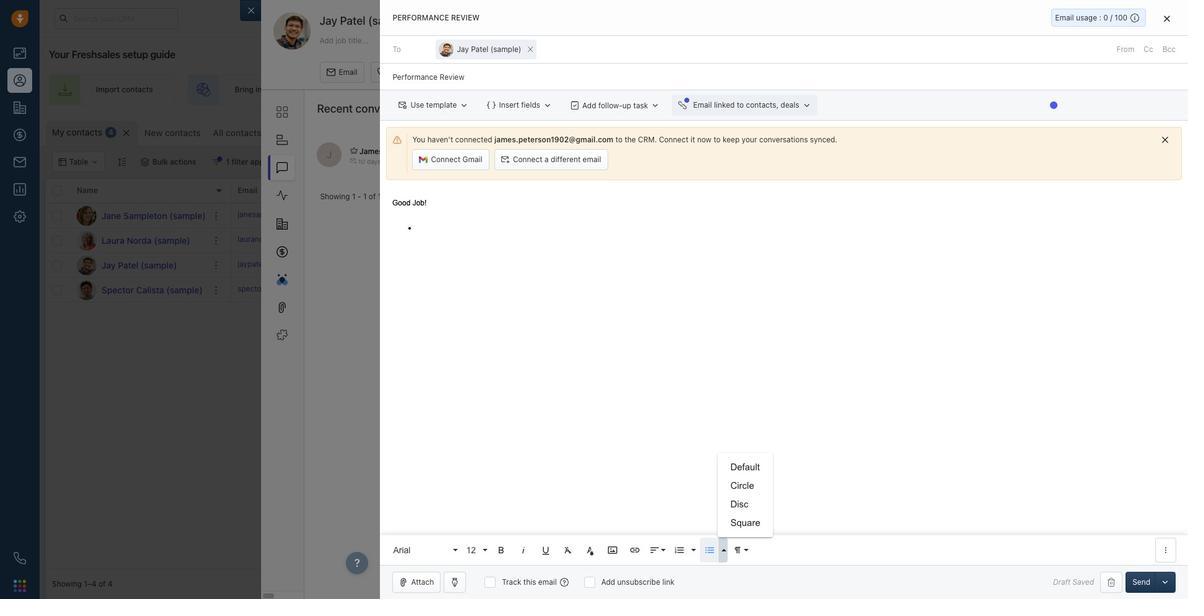 Task type: vqa. For each thing, say whether or not it's contained in the screenshot.
EMAIL button
yes



Task type: describe. For each thing, give the bounding box(es) containing it.
track
[[502, 578, 522, 587]]

your inside × 'dialog'
[[742, 135, 758, 144]]

patel inside the jay patel (sample) ×
[[471, 45, 489, 54]]

pipeline
[[932, 85, 960, 94]]

title...
[[349, 36, 369, 45]]

add unsubscribe link
[[602, 578, 675, 587]]

email inside grid
[[238, 186, 257, 195]]

press space to select this row. row containing jay patel (sample)
[[46, 253, 232, 278]]

note
[[447, 67, 464, 77]]

goals?
[[821, 146, 843, 156]]

j image
[[77, 206, 97, 226]]

1 right phone
[[378, 192, 382, 201]]

guide
[[150, 49, 176, 60]]

showing 1 - 1 of 1
[[320, 192, 382, 201]]

contact
[[1149, 126, 1176, 136]]

spectorcalista@gmail.com
[[238, 284, 330, 293]]

dialog containing jay patel (sample)
[[240, 0, 1189, 599]]

disc link
[[718, 495, 773, 514]]

from
[[1117, 45, 1135, 54]]

email inside button
[[694, 100, 712, 110]]

spector calista (sample)
[[102, 285, 203, 295]]

container_wx8msf4aqz5i3rn1 image for customize
[[925, 127, 934, 136]]

email button
[[320, 62, 364, 83]]

press space to select this row. row containing spector calista (sample)
[[46, 278, 232, 303]]

ordered list image
[[675, 545, 686, 556]]

work phone
[[331, 186, 374, 195]]

filter
[[232, 157, 249, 167]]

my contacts link
[[52, 126, 102, 139]]

call log button
[[371, 62, 422, 83]]

2 horizontal spatial sales
[[911, 85, 930, 94]]

press space to select this row. row containing janesampleton@gmail.com
[[232, 204, 1183, 228]]

application containing default
[[380, 186, 1189, 565]]

2 leads from the left
[[557, 85, 576, 94]]

1 left -
[[352, 192, 356, 201]]

12 more... button
[[271, 124, 330, 142]]

follow-
[[599, 101, 623, 110]]

square link
[[718, 514, 773, 532]]

your up use
[[417, 85, 433, 94]]

container_wx8msf4aqz5i3rn1 image for bulk
[[141, 158, 149, 167]]

bulk
[[152, 157, 168, 167]]

add for add follow-up task
[[583, 101, 597, 110]]

1 vertical spatial email
[[539, 578, 557, 587]]

the
[[625, 135, 636, 144]]

attach button
[[393, 572, 441, 593]]

text color image
[[585, 545, 597, 556]]

want to see how crm gold can help you meet your sales goals? button
[[620, 146, 846, 156]]

underline (⌘u) image
[[541, 545, 552, 556]]

in
[[256, 85, 262, 94]]

crm.
[[638, 135, 657, 144]]

s image
[[77, 280, 97, 300]]

want to see how crm gold can help you meet your sales goals? link
[[620, 146, 846, 156]]

can
[[717, 146, 730, 156]]

use
[[411, 100, 424, 110]]

contacts inside button
[[1051, 126, 1083, 136]]

(sample) for spector calista (sample) link
[[166, 285, 203, 295]]

(sample) up to
[[368, 14, 414, 27]]

×
[[528, 42, 534, 55]]

gold
[[699, 146, 715, 156]]

(sample) for laura norda (sample) "link"
[[154, 235, 190, 246]]

circle link
[[718, 477, 773, 495]]

your
[[49, 49, 69, 60]]

laura norda (sample) link
[[102, 234, 190, 247]]

gmail
[[463, 155, 483, 164]]

jay patel (sample) inside dialog
[[320, 14, 414, 27]]

connect gmail button
[[413, 149, 489, 170]]

12 for 12
[[466, 545, 476, 555]]

12 button
[[462, 538, 489, 563]]

invite
[[395, 85, 415, 94]]

insert image (⌘p) image
[[608, 545, 619, 556]]

bring in website leads
[[235, 85, 313, 94]]

deals
[[781, 100, 800, 110]]

showing for showing 1–4 of 4
[[52, 580, 82, 589]]

see all details button
[[1048, 12, 1122, 33]]

sales inside 'link'
[[731, 85, 750, 94]]

contacts down setup in the left top of the page
[[122, 85, 153, 94]]

import contacts group
[[1009, 121, 1110, 142]]

press space to select this row. row containing jaypatelsample@gmail.com
[[232, 253, 1183, 278]]

22
[[490, 23, 502, 34]]

<james.peterson1902@gmail.com>
[[419, 147, 545, 156]]

details
[[1092, 18, 1115, 27]]

linked
[[714, 100, 735, 110]]

connect for connect gmail
[[431, 155, 461, 164]]

1 filter applied button
[[204, 152, 285, 173]]

bring in website leads link
[[188, 74, 336, 105]]

owner
[[724, 186, 746, 195]]

freshsales
[[72, 49, 120, 60]]

jay patel (sample) inside grid
[[102, 260, 177, 270]]

email left all
[[1056, 13, 1075, 22]]

create sales sequence link
[[658, 74, 809, 105]]

add contact button
[[1116, 121, 1183, 142]]

add for add deal
[[1042, 85, 1056, 94]]

synced.
[[811, 135, 838, 144]]

your right set
[[893, 85, 909, 94]]

Search your CRM... text field
[[54, 8, 178, 29]]

all
[[213, 128, 224, 138]]

help
[[732, 146, 747, 156]]

template
[[426, 100, 457, 110]]

import contacts link
[[49, 74, 175, 105]]

0
[[1104, 13, 1109, 22]]

100
[[1115, 13, 1128, 22]]

want
[[620, 146, 638, 156]]

email linked to contacts, deals
[[694, 100, 800, 110]]

1 inside button
[[226, 157, 230, 167]]

1 left /
[[1107, 11, 1111, 18]]

paragraph format image
[[733, 545, 744, 556]]

sales
[[702, 186, 722, 195]]

laura norda (sample)
[[102, 235, 190, 246]]

calista
[[136, 285, 164, 295]]

jaypatelsample@gmail.com link
[[238, 259, 333, 272]]

12 more...
[[288, 128, 324, 137]]

website
[[264, 85, 292, 94]]

default link
[[718, 458, 773, 477]]

account
[[888, 186, 918, 195]]

your freshsales setup guide
[[49, 49, 176, 60]]

insert fields button
[[481, 95, 559, 116]]

set up your sales pipeline
[[868, 85, 960, 94]]

connect for connect a different email
[[513, 155, 543, 164]]

add contact
[[1133, 126, 1176, 136]]

of inside dialog
[[369, 192, 376, 201]]

unsubscribe
[[618, 578, 661, 587]]

next activity
[[424, 186, 469, 195]]

more misc image
[[1161, 545, 1172, 556]]

bring
[[235, 85, 254, 94]]

insert fields
[[499, 100, 541, 110]]

email inside button
[[583, 155, 602, 164]]

add job title...
[[320, 36, 369, 45]]

status
[[795, 186, 819, 195]]

connect a different email
[[513, 155, 602, 164]]

import contacts button
[[1009, 121, 1089, 142]]

click
[[337, 259, 355, 269]]

connect gmail
[[431, 155, 483, 164]]

× dialog
[[380, 0, 1189, 599]]

team inside invite your team link
[[435, 85, 453, 94]]

your up follow-
[[588, 85, 604, 94]]

phone
[[352, 186, 374, 195]]

use template
[[411, 100, 457, 110]]

import for import contacts link
[[96, 85, 120, 94]]



Task type: locate. For each thing, give the bounding box(es) containing it.
add left unsubscribe
[[602, 578, 616, 587]]

showing left 1–4
[[52, 580, 82, 589]]

import contacts for import contacts link
[[96, 85, 153, 94]]

0 horizontal spatial import contacts
[[96, 85, 153, 94]]

name row
[[46, 179, 232, 204]]

container_wx8msf4aqz5i3rn1 image left customize
[[925, 127, 934, 136]]

2 team from the left
[[606, 85, 624, 94]]

0 horizontal spatial jay
[[102, 260, 116, 270]]

0 vertical spatial import contacts
[[96, 85, 153, 94]]

jay inside the jay patel (sample) ×
[[457, 45, 469, 54]]

j image
[[77, 255, 97, 275]]

route leads to your team
[[534, 85, 624, 94]]

conversations
[[356, 102, 427, 115], [760, 135, 808, 144]]

sales up email linked to contacts, deals button
[[731, 85, 750, 94]]

1–4
[[84, 580, 96, 589]]

send button
[[1126, 572, 1158, 593]]

conversations down 'invite'
[[356, 102, 427, 115]]

1 vertical spatial 12
[[466, 545, 476, 555]]

row group containing janesampleton@gmail.com
[[232, 204, 1183, 303]]

0 horizontal spatial leads
[[294, 85, 313, 94]]

12 inside button
[[288, 128, 296, 137]]

jane sampleton (sample) link
[[102, 210, 206, 222]]

it
[[691, 135, 696, 144]]

of right -
[[369, 192, 376, 201]]

up right set
[[882, 85, 891, 94]]

application
[[380, 186, 1189, 565]]

hotspot (open by clicking or pressing space/enter) alert dialog
[[1047, 98, 1062, 114]]

1 vertical spatial 4
[[108, 580, 113, 589]]

2 horizontal spatial jay
[[457, 45, 469, 54]]

row group
[[46, 204, 232, 303], [232, 204, 1183, 303]]

jay patel (sample) up title...
[[320, 14, 414, 27]]

1 vertical spatial conversations
[[760, 135, 808, 144]]

jay patel (sample) down norda
[[102, 260, 177, 270]]

0 horizontal spatial 12
[[288, 128, 296, 137]]

bulk actions
[[152, 157, 196, 167]]

+
[[331, 259, 335, 269]]

team up add follow-up task
[[606, 85, 624, 94]]

12 right arial dropdown button
[[466, 545, 476, 555]]

0 vertical spatial email
[[583, 155, 602, 164]]

add for add contact
[[1133, 126, 1147, 136]]

insert link (⌘k) image
[[630, 545, 641, 556]]

container_wx8msf4aqz5i3rn1 image left filter
[[212, 158, 221, 167]]

jay
[[320, 14, 337, 27], [457, 45, 469, 54], [102, 260, 116, 270]]

patel up title...
[[340, 14, 366, 27]]

up left task
[[623, 101, 632, 110]]

performance
[[393, 13, 449, 22]]

email down create
[[694, 100, 712, 110]]

sampleton
[[123, 210, 167, 221]]

jay up note
[[457, 45, 469, 54]]

connect left a
[[513, 155, 543, 164]]

4 inside my contacts 4
[[109, 128, 114, 137]]

clear formatting image
[[563, 545, 574, 556]]

customize table button
[[917, 121, 1003, 142]]

of
[[369, 192, 376, 201], [99, 580, 106, 589]]

customize
[[937, 126, 975, 136]]

leads right website
[[294, 85, 313, 94]]

cc
[[1144, 45, 1154, 54]]

1 horizontal spatial up
[[882, 85, 891, 94]]

press space to select this row. row containing jane sampleton (sample)
[[46, 204, 232, 228]]

setup
[[122, 49, 148, 60]]

contacts down "hotspot (open by clicking or pressing space/enter)" 'alert dialog'
[[1051, 126, 1083, 136]]

phone image
[[14, 552, 26, 565]]

all contacts
[[213, 128, 262, 138]]

add inside button
[[1133, 126, 1147, 136]]

2 horizontal spatial container_wx8msf4aqz5i3rn1 image
[[925, 127, 934, 136]]

0 vertical spatial of
[[369, 192, 376, 201]]

email down the add job title...
[[339, 67, 358, 77]]

conversations inside × 'dialog'
[[760, 135, 808, 144]]

press space to select this row. row containing lauranordasample@gmail.com
[[232, 228, 1183, 253]]

log
[[404, 67, 415, 77]]

sales inside button
[[801, 146, 819, 156]]

to left add
[[357, 259, 364, 269]]

12
[[288, 128, 296, 137], [466, 545, 476, 555]]

new contacts
[[145, 128, 201, 138]]

contacts up actions
[[165, 128, 201, 138]]

0 vertical spatial 12
[[288, 128, 296, 137]]

add
[[366, 259, 379, 269]]

0 horizontal spatial team
[[435, 85, 453, 94]]

up inside set up your sales pipeline link
[[882, 85, 891, 94]]

2 vertical spatial jay
[[102, 260, 116, 270]]

table
[[977, 126, 995, 136]]

0 vertical spatial jay
[[320, 14, 337, 27]]

showing for showing 1 - 1 of 1
[[320, 192, 350, 201]]

insert
[[499, 100, 519, 110]]

all
[[1082, 18, 1090, 27]]

0 horizontal spatial import
[[96, 85, 120, 94]]

(sample) down 22
[[491, 45, 522, 54]]

leads right route
[[557, 85, 576, 94]]

0 horizontal spatial container_wx8msf4aqz5i3rn1 image
[[141, 158, 149, 167]]

import down the your freshsales setup guide
[[96, 85, 120, 94]]

freshworks switcher image
[[14, 580, 26, 592]]

fields
[[521, 100, 541, 110]]

connect down haven't
[[431, 155, 461, 164]]

send
[[1133, 578, 1151, 587]]

import contacts
[[96, 85, 153, 94], [1026, 126, 1083, 136]]

disc
[[731, 499, 749, 510]]

how
[[663, 146, 678, 156]]

add for add unsubscribe link
[[602, 578, 616, 587]]

set up your sales pipeline link
[[821, 74, 983, 105]]

1 vertical spatial of
[[99, 580, 106, 589]]

1 horizontal spatial team
[[606, 85, 624, 94]]

see
[[1067, 18, 1080, 27]]

12 inside dropdown button
[[466, 545, 476, 555]]

(sample) inside the jay patel (sample) ×
[[491, 45, 522, 54]]

import contacts inside button
[[1026, 126, 1083, 136]]

1 row group from the left
[[46, 204, 232, 303]]

recent
[[317, 102, 353, 115]]

import contacts for import contacts button
[[1026, 126, 1083, 136]]

0 vertical spatial up
[[882, 85, 891, 94]]

1 horizontal spatial jay
[[320, 14, 337, 27]]

add follow-up task button
[[565, 95, 666, 116], [565, 95, 666, 116]]

1 horizontal spatial showing
[[320, 192, 350, 201]]

1 vertical spatial jay patel (sample)
[[102, 260, 177, 270]]

showing left -
[[320, 192, 350, 201]]

to up can
[[714, 135, 721, 144]]

1 horizontal spatial container_wx8msf4aqz5i3rn1 image
[[212, 158, 221, 167]]

contacts,
[[746, 100, 779, 110]]

to right linked
[[737, 100, 744, 110]]

james.peterson1902@gmail.com
[[495, 135, 614, 144]]

0 horizontal spatial connect
[[431, 155, 461, 164]]

use template button
[[393, 95, 475, 116]]

12 left more...
[[288, 128, 296, 137]]

all contacts button
[[207, 121, 268, 146], [213, 128, 262, 138]]

sequence
[[752, 85, 787, 94]]

press space to select this row. row containing laura norda (sample)
[[46, 228, 232, 253]]

import down "hotspot (open by clicking or pressing space/enter)" 'alert dialog'
[[1026, 126, 1049, 136]]

0 horizontal spatial sales
[[731, 85, 750, 94]]

0 vertical spatial import
[[96, 85, 120, 94]]

score
[[516, 186, 537, 195]]

1 horizontal spatial sales
[[801, 146, 819, 156]]

22 button
[[487, 23, 502, 34]]

to inside row
[[357, 259, 364, 269]]

press space to select this row. row containing spectorcalista@gmail.com
[[232, 278, 1183, 303]]

(sample)
[[368, 14, 414, 27], [491, 45, 522, 54], [170, 210, 206, 221], [154, 235, 190, 246], [141, 260, 177, 270], [166, 285, 203, 295]]

10 days ago
[[358, 158, 394, 165]]

2 row group from the left
[[232, 204, 1183, 303]]

0 vertical spatial 4
[[109, 128, 114, 137]]

route leads to your team link
[[487, 74, 646, 105]]

to
[[578, 85, 586, 94], [737, 100, 744, 110], [616, 135, 623, 144], [714, 135, 721, 144], [640, 146, 647, 156], [357, 259, 364, 269]]

jay inside dialog
[[320, 14, 337, 27]]

0 vertical spatial jay patel (sample)
[[320, 14, 414, 27]]

cell
[[510, 204, 603, 228], [603, 204, 696, 228], [696, 204, 789, 228], [789, 204, 882, 228], [882, 204, 975, 228], [975, 204, 1183, 228], [417, 228, 510, 253], [510, 228, 603, 253], [603, 228, 696, 253], [696, 228, 789, 253], [789, 228, 882, 253], [882, 228, 975, 253], [975, 228, 1183, 253], [417, 253, 510, 277], [510, 253, 603, 277], [603, 253, 696, 277], [696, 253, 789, 277], [789, 253, 882, 277], [882, 253, 975, 277], [975, 253, 1183, 277], [417, 278, 510, 302], [510, 278, 603, 302], [603, 278, 696, 302], [696, 278, 789, 302], [789, 278, 882, 302], [882, 278, 975, 302], [975, 278, 1183, 302]]

0 horizontal spatial jay patel (sample)
[[102, 260, 177, 270]]

of right 1–4
[[99, 580, 106, 589]]

to left the
[[616, 135, 623, 144]]

1 horizontal spatial conversations
[[760, 135, 808, 144]]

add for add job title...
[[320, 36, 334, 45]]

import contacts down setup in the left top of the page
[[96, 85, 153, 94]]

add down the route leads to your team
[[583, 101, 597, 110]]

contacts right my
[[67, 127, 102, 137]]

(sample) right sampleton
[[170, 210, 206, 221]]

your inside button
[[783, 146, 799, 156]]

(sample) right calista
[[166, 285, 203, 295]]

import
[[96, 85, 120, 94], [1026, 126, 1049, 136]]

jaypatelsample@gmail.com + click to add
[[238, 259, 379, 269]]

up inside × 'dialog'
[[623, 101, 632, 110]]

email inside button
[[339, 67, 358, 77]]

applied
[[251, 157, 277, 167]]

note button
[[428, 62, 470, 83]]

conversations up meet
[[760, 135, 808, 144]]

row group containing jane sampleton (sample)
[[46, 204, 232, 303]]

norda
[[127, 235, 152, 246]]

1 horizontal spatial import contacts
[[1026, 126, 1083, 136]]

2 horizontal spatial connect
[[659, 135, 689, 144]]

your right meet
[[783, 146, 799, 156]]

Write a subject line text field
[[380, 64, 1189, 90]]

4 right my contacts link
[[109, 128, 114, 137]]

my
[[52, 127, 64, 137]]

press space to select this row. row
[[46, 204, 232, 228], [232, 204, 1183, 228], [46, 228, 232, 253], [232, 228, 1183, 253], [46, 253, 232, 278], [232, 253, 1183, 278], [46, 278, 232, 303], [232, 278, 1183, 303]]

team up template
[[435, 85, 453, 94]]

lauranordasample@gmail.com link
[[238, 234, 343, 247]]

peterson
[[385, 147, 417, 156]]

spector calista (sample) link
[[102, 284, 203, 296]]

outgoing image
[[350, 158, 357, 164]]

customize table
[[937, 126, 995, 136]]

1 right -
[[363, 192, 367, 201]]

12 for 12 more...
[[288, 128, 296, 137]]

add left contact
[[1133, 126, 1147, 136]]

1 vertical spatial jay
[[457, 45, 469, 54]]

new contacts button
[[138, 121, 207, 146], [145, 128, 201, 138]]

jay up job
[[320, 14, 337, 27]]

to up add follow-up task
[[578, 85, 586, 94]]

(sample) inside "link"
[[154, 235, 190, 246]]

sales left pipeline
[[911, 85, 930, 94]]

to inside button
[[640, 146, 647, 156]]

conversations inside dialog
[[356, 102, 427, 115]]

0 vertical spatial conversations
[[356, 102, 427, 115]]

0 vertical spatial showing
[[320, 192, 350, 201]]

import for import contacts button
[[1026, 126, 1049, 136]]

your up you
[[742, 135, 758, 144]]

team
[[435, 85, 453, 94], [606, 85, 624, 94]]

(sample) down jane sampleton (sample) link
[[154, 235, 190, 246]]

you
[[413, 135, 426, 144]]

0 horizontal spatial showing
[[52, 580, 82, 589]]

1 left filter
[[226, 157, 230, 167]]

grid containing jane sampleton (sample)
[[46, 178, 1183, 570]]

1 horizontal spatial import
[[1026, 126, 1049, 136]]

email right the this
[[539, 578, 557, 587]]

2 horizontal spatial patel
[[471, 45, 489, 54]]

1 horizontal spatial connect
[[513, 155, 543, 164]]

0 vertical spatial patel
[[340, 14, 366, 27]]

1 leads from the left
[[294, 85, 313, 94]]

sales down synced.
[[801, 146, 819, 156]]

0 horizontal spatial conversations
[[356, 102, 427, 115]]

1 vertical spatial patel
[[471, 45, 489, 54]]

you
[[749, 146, 761, 156]]

email right different
[[583, 155, 602, 164]]

up
[[882, 85, 891, 94], [623, 101, 632, 110]]

add left deal
[[1042, 85, 1056, 94]]

patel up the spector
[[118, 260, 139, 270]]

sales owner
[[702, 186, 746, 195]]

container_wx8msf4aqz5i3rn1 image left bulk
[[141, 158, 149, 167]]

set
[[868, 85, 880, 94]]

1 horizontal spatial leads
[[557, 85, 576, 94]]

italic (⌘i) image
[[519, 545, 530, 556]]

connect up 'how'
[[659, 135, 689, 144]]

container_wx8msf4aqz5i3rn1 image inside customize table button
[[925, 127, 934, 136]]

l image
[[77, 231, 97, 250]]

you haven't connected james.peterson1902@gmail.com to the crm. connect it now to keep your conversations synced.
[[413, 135, 838, 144]]

actions
[[170, 157, 196, 167]]

email down 1 filter applied button
[[238, 186, 257, 195]]

janesampleton@gmail.com link
[[238, 209, 331, 222]]

next
[[424, 186, 440, 195]]

(sample) for the jay patel (sample) link
[[141, 260, 177, 270]]

1 horizontal spatial patel
[[340, 14, 366, 27]]

phone element
[[7, 546, 32, 571]]

1 horizontal spatial jay patel (sample)
[[320, 14, 414, 27]]

import inside button
[[1026, 126, 1049, 136]]

0 horizontal spatial patel
[[118, 260, 139, 270]]

0 horizontal spatial email
[[539, 578, 557, 587]]

1 horizontal spatial of
[[369, 192, 376, 201]]

jay right j icon
[[102, 260, 116, 270]]

4 right 1–4
[[108, 580, 113, 589]]

see
[[649, 146, 661, 156]]

grid
[[46, 178, 1183, 570]]

close image
[[1165, 15, 1171, 22]]

1 vertical spatial import contacts
[[1026, 126, 1083, 136]]

1 vertical spatial showing
[[52, 580, 82, 589]]

dialog
[[240, 0, 1189, 599]]

1 horizontal spatial 12
[[466, 545, 476, 555]]

/
[[1111, 13, 1113, 22]]

container_wx8msf4aqz5i3rn1 image
[[925, 127, 934, 136], [141, 158, 149, 167], [212, 158, 221, 167]]

janesampleton@gmail.com
[[238, 210, 331, 219]]

2 vertical spatial patel
[[118, 260, 139, 270]]

to left see
[[640, 146, 647, 156]]

(sample) up spector calista (sample)
[[141, 260, 177, 270]]

0 horizontal spatial up
[[623, 101, 632, 110]]

1 horizontal spatial email
[[583, 155, 602, 164]]

add inside dialog
[[320, 36, 334, 45]]

0 horizontal spatial of
[[99, 580, 106, 589]]

team inside route leads to your team link
[[606, 85, 624, 94]]

patel
[[340, 14, 366, 27], [471, 45, 489, 54], [118, 260, 139, 270]]

container_wx8msf4aqz5i3rn1 image inside bulk actions button
[[141, 158, 149, 167]]

1 vertical spatial import
[[1026, 126, 1049, 136]]

(sample) for jane sampleton (sample) link
[[170, 210, 206, 221]]

work
[[331, 186, 350, 195]]

import contacts down "hotspot (open by clicking or pressing space/enter)" 'alert dialog'
[[1026, 126, 1083, 136]]

lauranordasample@gmail.com
[[238, 235, 343, 244]]

tags
[[609, 186, 626, 195]]

container_wx8msf4aqz5i3rn1 image inside 1 filter applied button
[[212, 158, 221, 167]]

add left job
[[320, 36, 334, 45]]

1 vertical spatial up
[[623, 101, 632, 110]]

jay inside the jay patel (sample) link
[[102, 260, 116, 270]]

ago
[[383, 158, 394, 165]]

1 team from the left
[[435, 85, 453, 94]]

review
[[451, 13, 480, 22]]

patel down 22 button at the top of the page
[[471, 45, 489, 54]]

contacts right all
[[226, 128, 262, 138]]

to inside button
[[737, 100, 744, 110]]



